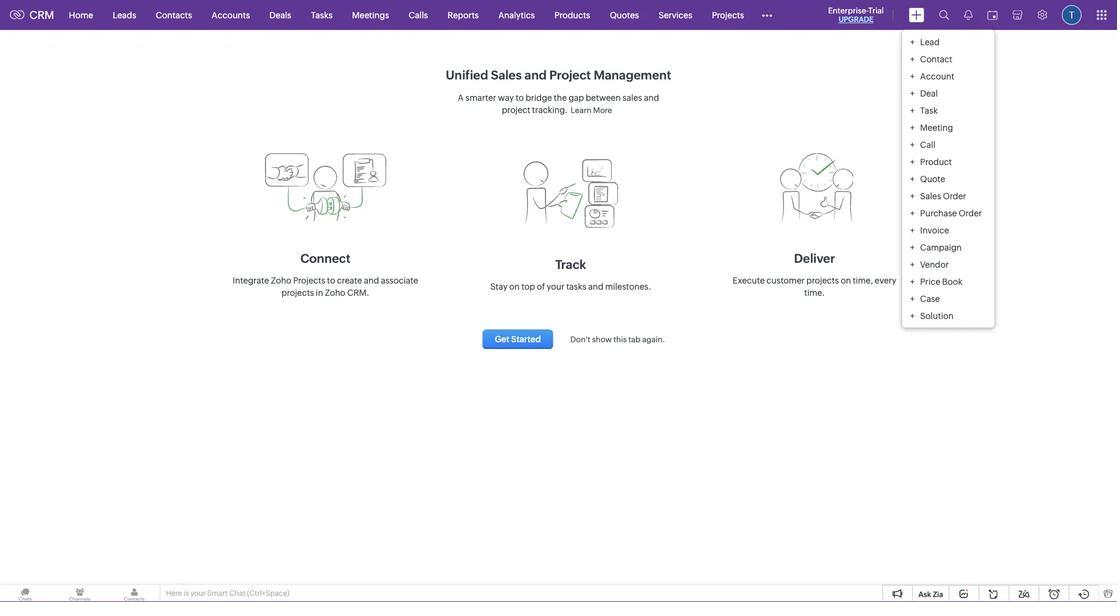 Task type: locate. For each thing, give the bounding box(es) containing it.
sales up 'way'
[[491, 68, 522, 82]]

menu item down + purchase order
[[902, 222, 994, 239]]

16 + from the top
[[910, 294, 915, 304]]

+ left "quote"
[[910, 174, 915, 184]]

and
[[524, 68, 547, 82], [644, 93, 659, 103], [364, 276, 379, 286], [588, 282, 603, 292]]

1 vertical spatial zoho
[[325, 288, 345, 298]]

deals
[[270, 10, 291, 20]]

product
[[920, 157, 952, 167]]

4 + from the top
[[910, 88, 915, 98]]

is
[[184, 590, 189, 598]]

menu item
[[902, 33, 994, 50], [902, 50, 994, 68], [902, 68, 994, 85], [902, 85, 994, 102], [902, 102, 994, 119], [902, 119, 994, 136], [902, 136, 994, 153], [902, 153, 994, 170], [902, 170, 994, 188], [902, 188, 994, 205], [902, 205, 994, 222], [902, 222, 994, 239], [902, 239, 994, 256], [902, 256, 994, 273], [902, 273, 994, 290], [902, 290, 994, 308], [902, 308, 994, 325]]

services
[[659, 10, 692, 20]]

menu item down case
[[902, 308, 994, 325]]

0 horizontal spatial projects
[[282, 288, 314, 298]]

1 vertical spatial sales
[[920, 191, 941, 201]]

menu item up + purchase order
[[902, 188, 994, 205]]

8 menu item from the top
[[902, 153, 994, 170]]

0 vertical spatial to
[[516, 93, 524, 103]]

11 menu item from the top
[[902, 205, 994, 222]]

+ for + purchase order
[[910, 208, 915, 218]]

projects up in
[[293, 276, 325, 286]]

+ left price
[[910, 277, 915, 287]]

products
[[554, 10, 590, 20]]

0 vertical spatial projects
[[806, 276, 839, 286]]

order for + sales order
[[943, 191, 966, 201]]

the
[[554, 93, 567, 103]]

Other Modules field
[[754, 5, 780, 25]]

1 vertical spatial projects
[[282, 288, 314, 298]]

menu item down book
[[902, 290, 994, 308]]

menu item down vendor
[[902, 273, 994, 290]]

+ left vendor
[[910, 260, 915, 270]]

account
[[920, 71, 954, 81]]

+ for + vendor
[[910, 260, 915, 270]]

search element
[[932, 0, 957, 30]]

customer
[[767, 276, 805, 286]]

menu item up "quote"
[[902, 153, 994, 170]]

get started
[[495, 335, 541, 345]]

and up bridge
[[524, 68, 547, 82]]

0 vertical spatial sales
[[491, 68, 522, 82]]

3 + from the top
[[910, 71, 915, 81]]

order right purchase
[[959, 208, 982, 218]]

7 + from the top
[[910, 140, 915, 150]]

to left create
[[327, 276, 335, 286]]

+ for + case
[[910, 294, 915, 304]]

9 + from the top
[[910, 174, 915, 184]]

menu item up meeting
[[902, 102, 994, 119]]

sales for and
[[491, 68, 522, 82]]

menu item down invoice
[[902, 239, 994, 256]]

4 menu item from the top
[[902, 85, 994, 102]]

menu item up the account
[[902, 50, 994, 68]]

+ up + call
[[910, 123, 915, 133]]

zoho right integrate
[[271, 276, 291, 286]]

vendor
[[920, 260, 949, 270]]

ask
[[918, 591, 931, 599]]

1 vertical spatial your
[[190, 590, 206, 598]]

on
[[841, 276, 851, 286], [509, 282, 520, 292]]

menu item up + sales order
[[902, 170, 994, 188]]

your
[[547, 282, 565, 292], [190, 590, 206, 598]]

products link
[[545, 0, 600, 30]]

zoho right in
[[325, 288, 345, 298]]

to up project at the left of page
[[516, 93, 524, 103]]

to inside a smarter way to bridge the gap between sales and project tracking.
[[516, 93, 524, 103]]

to
[[516, 93, 524, 103], [327, 276, 335, 286]]

sales inside 'menu item'
[[920, 191, 941, 201]]

(ctrl+space)
[[247, 590, 289, 598]]

campaign
[[920, 243, 962, 252]]

reports
[[448, 10, 479, 20]]

order up + purchase order
[[943, 191, 966, 201]]

+ down + case
[[910, 311, 915, 321]]

+ account
[[910, 71, 954, 81]]

on left top
[[509, 282, 520, 292]]

+ solution
[[910, 311, 954, 321]]

way
[[498, 93, 514, 103]]

+ call
[[910, 140, 935, 150]]

1 horizontal spatial to
[[516, 93, 524, 103]]

services link
[[649, 0, 702, 30]]

call
[[920, 140, 935, 150]]

+ up + invoice
[[910, 208, 915, 218]]

+ for + price book
[[910, 277, 915, 287]]

13 + from the top
[[910, 243, 915, 252]]

leads
[[113, 10, 136, 20]]

+ left call
[[910, 140, 915, 150]]

+ up + deal
[[910, 71, 915, 81]]

1 horizontal spatial your
[[547, 282, 565, 292]]

+ left invoice
[[910, 226, 915, 235]]

+
[[910, 37, 915, 47], [910, 54, 915, 64], [910, 71, 915, 81], [910, 88, 915, 98], [910, 106, 915, 115], [910, 123, 915, 133], [910, 140, 915, 150], [910, 157, 915, 167], [910, 174, 915, 184], [910, 191, 915, 201], [910, 208, 915, 218], [910, 226, 915, 235], [910, 243, 915, 252], [910, 260, 915, 270], [910, 277, 915, 287], [910, 294, 915, 304], [910, 311, 915, 321]]

tracking.
[[532, 105, 568, 115]]

your right the is
[[190, 590, 206, 598]]

0 horizontal spatial to
[[327, 276, 335, 286]]

unified
[[446, 68, 488, 82]]

15 + from the top
[[910, 277, 915, 287]]

1 menu item from the top
[[902, 33, 994, 50]]

+ contact
[[910, 54, 952, 64]]

execute
[[733, 276, 765, 286]]

0 horizontal spatial projects
[[293, 276, 325, 286]]

quote
[[920, 174, 945, 184]]

management
[[594, 68, 671, 82]]

smarter
[[465, 93, 496, 103]]

1 vertical spatial to
[[327, 276, 335, 286]]

project
[[502, 105, 530, 115]]

order
[[943, 191, 966, 201], [959, 208, 982, 218]]

trial
[[868, 6, 884, 15]]

track
[[555, 258, 586, 272]]

this
[[613, 335, 627, 345]]

3 menu item from the top
[[902, 68, 994, 85]]

learn more
[[571, 106, 612, 115]]

1 horizontal spatial sales
[[920, 191, 941, 201]]

your right of
[[547, 282, 565, 292]]

don't show this tab again.
[[570, 335, 665, 345]]

meetings
[[352, 10, 389, 20]]

+ for + lead
[[910, 37, 915, 47]]

menu item up contact
[[902, 33, 994, 50]]

+ down + lead
[[910, 54, 915, 64]]

11 + from the top
[[910, 208, 915, 218]]

+ down + call
[[910, 157, 915, 167]]

projects inside the 'integrate zoho projects to create and associate projects in zoho crm.'
[[282, 288, 314, 298]]

search image
[[939, 10, 949, 20]]

menu item down the account
[[902, 85, 994, 102]]

10 menu item from the top
[[902, 188, 994, 205]]

create menu image
[[909, 8, 924, 22]]

+ price book
[[910, 277, 962, 287]]

projects
[[712, 10, 744, 20], [293, 276, 325, 286]]

1 vertical spatial projects
[[293, 276, 325, 286]]

+ up + vendor
[[910, 243, 915, 252]]

menu item up book
[[902, 256, 994, 273]]

menu item down + sales order
[[902, 205, 994, 222]]

1 vertical spatial order
[[959, 208, 982, 218]]

contacts
[[156, 10, 192, 20]]

quotes link
[[600, 0, 649, 30]]

17 + from the top
[[910, 311, 915, 321]]

and right tasks
[[588, 282, 603, 292]]

+ left deal
[[910, 88, 915, 98]]

unified sales and project management
[[446, 68, 671, 82]]

sales for order
[[920, 191, 941, 201]]

1 horizontal spatial projects
[[806, 276, 839, 286]]

+ down '+ quote'
[[910, 191, 915, 201]]

+ sales order
[[910, 191, 966, 201]]

and up crm.
[[364, 276, 379, 286]]

5 + from the top
[[910, 106, 915, 115]]

to for connect
[[327, 276, 335, 286]]

0 vertical spatial order
[[943, 191, 966, 201]]

menu item down contact
[[902, 68, 994, 85]]

sales down "quote"
[[920, 191, 941, 201]]

+ case
[[910, 294, 940, 304]]

+ for + campaign
[[910, 243, 915, 252]]

1 horizontal spatial on
[[841, 276, 851, 286]]

deal
[[920, 88, 938, 98]]

6 menu item from the top
[[902, 119, 994, 136]]

0 horizontal spatial zoho
[[271, 276, 291, 286]]

0 horizontal spatial sales
[[491, 68, 522, 82]]

1 horizontal spatial projects
[[712, 10, 744, 20]]

12 + from the top
[[910, 226, 915, 235]]

signals element
[[957, 0, 980, 30]]

+ quote
[[910, 174, 945, 184]]

10 + from the top
[[910, 191, 915, 201]]

projects left in
[[282, 288, 314, 298]]

+ task
[[910, 106, 938, 115]]

integrate zoho projects to create and associate projects in zoho crm.
[[233, 276, 418, 298]]

+ left lead
[[910, 37, 915, 47]]

menu item down task
[[902, 119, 994, 136]]

sales
[[491, 68, 522, 82], [920, 191, 941, 201]]

projects up time.
[[806, 276, 839, 286]]

17 menu item from the top
[[902, 308, 994, 325]]

associate
[[381, 276, 418, 286]]

+ for + call
[[910, 140, 915, 150]]

and right sales
[[644, 93, 659, 103]]

+ for + contact
[[910, 54, 915, 64]]

chats image
[[0, 586, 50, 603]]

on left time,
[[841, 276, 851, 286]]

menu item down meeting
[[902, 136, 994, 153]]

6 + from the top
[[910, 123, 915, 133]]

2 + from the top
[[910, 54, 915, 64]]

+ for + task
[[910, 106, 915, 115]]

8 + from the top
[[910, 157, 915, 167]]

+ invoice
[[910, 226, 949, 235]]

create menu element
[[902, 0, 932, 30]]

+ lead
[[910, 37, 940, 47]]

quotes
[[610, 10, 639, 20]]

14 + from the top
[[910, 260, 915, 270]]

meetings link
[[342, 0, 399, 30]]

1 + from the top
[[910, 37, 915, 47]]

zoho
[[271, 276, 291, 286], [325, 288, 345, 298]]

ask zia
[[918, 591, 943, 599]]

+ left task
[[910, 106, 915, 115]]

to inside the 'integrate zoho projects to create and associate projects in zoho crm.'
[[327, 276, 335, 286]]

projects left other modules field
[[712, 10, 744, 20]]

deals link
[[260, 0, 301, 30]]

+ left case
[[910, 294, 915, 304]]

create
[[337, 276, 362, 286]]



Task type: vqa. For each thing, say whether or not it's contained in the screenshot.
bottommost Apporval
no



Task type: describe. For each thing, give the bounding box(es) containing it.
9 menu item from the top
[[902, 170, 994, 188]]

in
[[316, 288, 323, 298]]

+ for + invoice
[[910, 226, 915, 235]]

0 vertical spatial zoho
[[271, 276, 291, 286]]

analytics
[[498, 10, 535, 20]]

and inside the 'integrate zoho projects to create and associate projects in zoho crm.'
[[364, 276, 379, 286]]

meeting
[[920, 123, 953, 133]]

deliver
[[794, 252, 835, 266]]

+ deal
[[910, 88, 938, 98]]

+ for + product
[[910, 157, 915, 167]]

+ for + sales order
[[910, 191, 915, 201]]

leads link
[[103, 0, 146, 30]]

purchase
[[920, 208, 957, 218]]

book
[[942, 277, 962, 287]]

started
[[511, 335, 541, 345]]

upgrade
[[838, 15, 873, 24]]

case
[[920, 294, 940, 304]]

contacts link
[[146, 0, 202, 30]]

calendar image
[[987, 10, 998, 20]]

profile element
[[1055, 0, 1089, 30]]

smart
[[207, 590, 228, 598]]

project
[[549, 68, 591, 82]]

+ purchase order
[[910, 208, 982, 218]]

+ product
[[910, 157, 952, 167]]

5 menu item from the top
[[902, 102, 994, 119]]

top
[[521, 282, 535, 292]]

here
[[166, 590, 182, 598]]

get
[[495, 335, 509, 345]]

order for + purchase order
[[959, 208, 982, 218]]

every
[[875, 276, 896, 286]]

milestones.
[[605, 282, 651, 292]]

solution
[[920, 311, 954, 321]]

tasks
[[566, 282, 586, 292]]

profile image
[[1062, 5, 1082, 25]]

13 menu item from the top
[[902, 239, 994, 256]]

time.
[[804, 288, 825, 298]]

home link
[[59, 0, 103, 30]]

stay
[[490, 282, 508, 292]]

on inside execute customer projects on time, every time.
[[841, 276, 851, 286]]

to for unified sales and project management
[[516, 93, 524, 103]]

crm link
[[10, 9, 54, 21]]

contact
[[920, 54, 952, 64]]

+ for + quote
[[910, 174, 915, 184]]

time,
[[853, 276, 873, 286]]

and inside a smarter way to bridge the gap between sales and project tracking.
[[644, 93, 659, 103]]

a
[[458, 93, 464, 103]]

calls link
[[399, 0, 438, 30]]

+ for + account
[[910, 71, 915, 81]]

again.
[[642, 335, 665, 345]]

0 horizontal spatial your
[[190, 590, 206, 598]]

crm.
[[347, 288, 369, 298]]

execute customer projects on time, every time.
[[733, 276, 896, 298]]

0 vertical spatial projects
[[712, 10, 744, 20]]

analytics link
[[489, 0, 545, 30]]

projects inside the 'integrate zoho projects to create and associate projects in zoho crm.'
[[293, 276, 325, 286]]

sales
[[622, 93, 642, 103]]

16 menu item from the top
[[902, 290, 994, 308]]

+ vendor
[[910, 260, 949, 270]]

1 horizontal spatial zoho
[[325, 288, 345, 298]]

+ campaign
[[910, 243, 962, 252]]

enterprise-trial upgrade
[[828, 6, 884, 24]]

task
[[920, 106, 938, 115]]

contacts image
[[109, 586, 159, 603]]

15 menu item from the top
[[902, 273, 994, 290]]

more
[[593, 106, 612, 115]]

enterprise-
[[828, 6, 868, 15]]

signals image
[[964, 10, 973, 20]]

calls
[[409, 10, 428, 20]]

7 menu item from the top
[[902, 136, 994, 153]]

learn
[[571, 106, 591, 115]]

reports link
[[438, 0, 489, 30]]

0 vertical spatial your
[[547, 282, 565, 292]]

+ for + meeting
[[910, 123, 915, 133]]

home
[[69, 10, 93, 20]]

between
[[586, 93, 621, 103]]

of
[[537, 282, 545, 292]]

gap
[[569, 93, 584, 103]]

don't
[[570, 335, 590, 345]]

2 menu item from the top
[[902, 50, 994, 68]]

get started link
[[483, 330, 553, 349]]

don't show this tab again. link
[[558, 335, 665, 345]]

0 horizontal spatial on
[[509, 282, 520, 292]]

lead
[[920, 37, 940, 47]]

14 menu item from the top
[[902, 256, 994, 273]]

accounts
[[212, 10, 250, 20]]

projects inside execute customer projects on time, every time.
[[806, 276, 839, 286]]

connect
[[300, 252, 350, 266]]

+ for + solution
[[910, 311, 915, 321]]

channels image
[[55, 586, 105, 603]]

tasks
[[311, 10, 333, 20]]

learn more link
[[568, 103, 615, 118]]

invoice
[[920, 226, 949, 235]]

+ for + deal
[[910, 88, 915, 98]]

here is your smart chat (ctrl+space)
[[166, 590, 289, 598]]

price
[[920, 277, 940, 287]]

projects link
[[702, 0, 754, 30]]

12 menu item from the top
[[902, 222, 994, 239]]

tab
[[628, 335, 641, 345]]

a smarter way to bridge the gap between sales and project tracking.
[[458, 93, 659, 115]]

accounts link
[[202, 0, 260, 30]]



